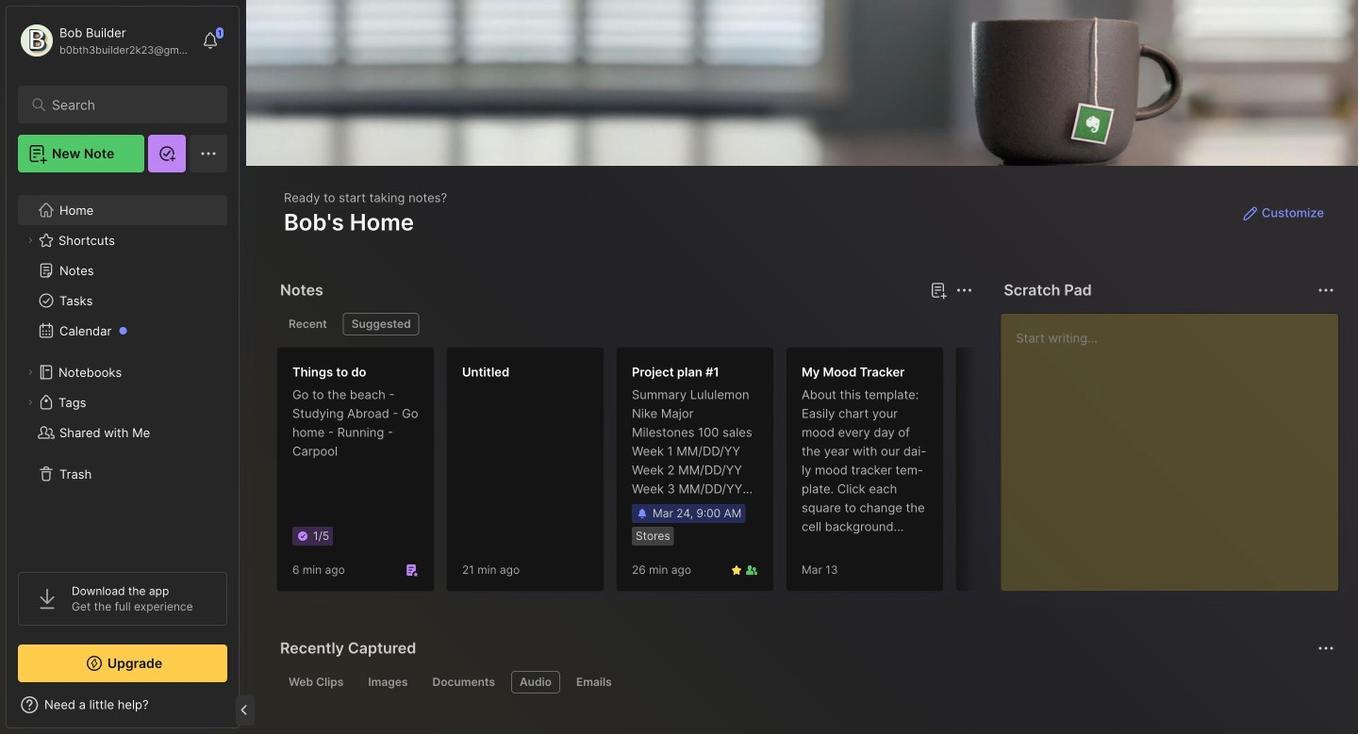 Task type: vqa. For each thing, say whether or not it's contained in the screenshot.
the
no



Task type: locate. For each thing, give the bounding box(es) containing it.
0 vertical spatial tab list
[[280, 313, 970, 336]]

None search field
[[52, 93, 202, 116]]

More actions field
[[951, 277, 977, 304], [1313, 277, 1339, 304]]

1 vertical spatial tab list
[[280, 671, 1332, 694]]

tab
[[280, 313, 335, 336], [343, 313, 419, 336], [280, 671, 352, 694], [360, 671, 416, 694], [424, 671, 504, 694], [511, 671, 560, 694], [568, 671, 620, 694]]

1 tab list from the top
[[280, 313, 970, 336]]

0 horizontal spatial more actions image
[[953, 279, 975, 302]]

click to collapse image
[[238, 700, 252, 722]]

1 horizontal spatial more actions image
[[1315, 279, 1337, 302]]

1 horizontal spatial more actions field
[[1313, 277, 1339, 304]]

tab list
[[280, 313, 970, 336], [280, 671, 1332, 694]]

2 tab list from the top
[[280, 671, 1332, 694]]

none search field inside 'main' element
[[52, 93, 202, 116]]

more actions image
[[953, 279, 975, 302], [1315, 279, 1337, 302]]

row group
[[276, 347, 1125, 604]]

tree
[[7, 184, 239, 555]]

0 horizontal spatial more actions field
[[951, 277, 977, 304]]

Account field
[[18, 22, 192, 59]]

Start writing… text field
[[1016, 314, 1337, 576]]

1 more actions field from the left
[[951, 277, 977, 304]]



Task type: describe. For each thing, give the bounding box(es) containing it.
1 more actions image from the left
[[953, 279, 975, 302]]

tree inside 'main' element
[[7, 184, 239, 555]]

WHAT'S NEW field
[[7, 690, 239, 720]]

main element
[[0, 0, 245, 735]]

expand tags image
[[25, 397, 36, 408]]

2 more actions field from the left
[[1313, 277, 1339, 304]]

Search text field
[[52, 96, 202, 114]]

expand notebooks image
[[25, 367, 36, 378]]

2 more actions image from the left
[[1315, 279, 1337, 302]]



